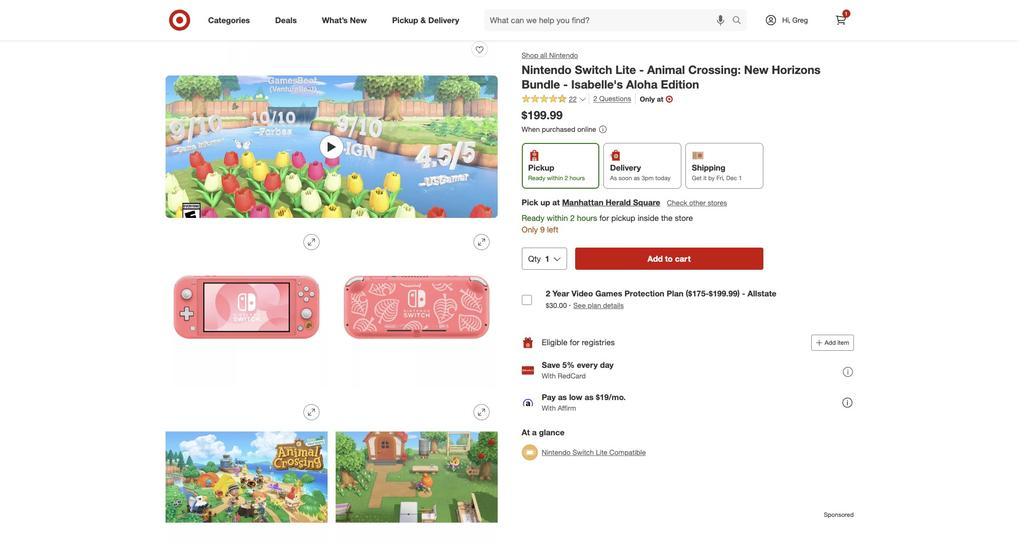 Task type: locate. For each thing, give the bounding box(es) containing it.
other
[[690, 198, 706, 207]]

nintendo switch lite compatible
[[542, 448, 646, 456]]

for
[[600, 213, 609, 223], [570, 337, 580, 348]]

22 link
[[522, 93, 587, 106]]

lite up aloha
[[616, 62, 636, 77]]

add for add to cart
[[648, 254, 663, 264]]

0 vertical spatial nintendo
[[549, 51, 578, 59]]

0 horizontal spatial delivery
[[428, 15, 459, 25]]

hours down pick up at manhattan herald square
[[577, 213, 597, 223]]

switch left compatible
[[573, 448, 594, 456]]

lite left compatible
[[596, 448, 608, 456]]

categories
[[208, 15, 250, 25]]

0 vertical spatial 1
[[845, 11, 848, 17]]

0 horizontal spatial 1
[[545, 254, 550, 264]]

ready inside the pickup ready within 2 hours
[[528, 174, 546, 182]]

hours up the manhattan
[[570, 174, 585, 182]]

store
[[675, 213, 693, 223]]

1 vertical spatial with
[[542, 404, 556, 412]]

1 horizontal spatial only
[[640, 95, 655, 103]]

0 horizontal spatial new
[[350, 15, 367, 25]]

only left 9
[[522, 225, 538, 235]]

switch up isabelle's
[[575, 62, 613, 77]]

check other stores button
[[667, 197, 728, 209]]

isabelle's
[[571, 77, 623, 91]]

0 horizontal spatial pickup
[[392, 15, 418, 25]]

when
[[522, 125, 540, 134]]

nintendo down all
[[522, 62, 572, 77]]

1 vertical spatial for
[[570, 337, 580, 348]]

add to cart button
[[575, 248, 763, 270]]

delivery right &
[[428, 15, 459, 25]]

lite
[[616, 62, 636, 77], [596, 448, 608, 456]]

as for low
[[585, 392, 594, 402]]

0 vertical spatial add
[[648, 254, 663, 264]]

new
[[350, 15, 367, 25], [744, 62, 769, 77]]

1 vertical spatial within
[[547, 213, 568, 223]]

1 horizontal spatial delivery
[[610, 163, 641, 173]]

1 right greg
[[845, 11, 848, 17]]

only inside the ready within 2 hours for pickup inside the store only 9 left
[[522, 225, 538, 235]]

add left to
[[648, 254, 663, 264]]

1 vertical spatial delivery
[[610, 163, 641, 173]]

pay as low as $19/mo. with affirm
[[542, 392, 626, 412]]

hours
[[570, 174, 585, 182], [577, 213, 597, 223]]

0 vertical spatial delivery
[[428, 15, 459, 25]]

- left allstate
[[742, 288, 746, 298]]

lite inside 'button'
[[596, 448, 608, 456]]

nintendo switch lite - animal crossing: new horizons bundle - isabelle&#39;s aloha edition, 5 of 12 image
[[165, 396, 327, 542]]

1 horizontal spatial as
[[585, 392, 594, 402]]

1 vertical spatial at
[[553, 197, 560, 208]]

delivery up soon
[[610, 163, 641, 173]]

add item button
[[811, 335, 854, 351]]

0 vertical spatial for
[[600, 213, 609, 223]]

at right up in the right top of the page
[[553, 197, 560, 208]]

inside
[[638, 213, 659, 223]]

up
[[541, 197, 550, 208]]

the
[[661, 213, 673, 223]]

1 right qty in the right top of the page
[[545, 254, 550, 264]]

pickup up up in the right top of the page
[[528, 163, 555, 173]]

0 horizontal spatial at
[[553, 197, 560, 208]]

as right the low
[[585, 392, 594, 402]]

with down save
[[542, 372, 556, 380]]

as
[[634, 174, 640, 182], [558, 392, 567, 402], [585, 392, 594, 402]]

1 vertical spatial ready
[[522, 213, 545, 223]]

1 link
[[830, 9, 852, 31]]

deals link
[[267, 9, 310, 31]]

0 vertical spatial at
[[657, 95, 664, 103]]

1 right dec
[[739, 174, 742, 182]]

-
[[640, 62, 644, 77], [564, 77, 568, 91], [742, 288, 746, 298]]

0 vertical spatial with
[[542, 372, 556, 380]]

within inside the pickup ready within 2 hours
[[547, 174, 563, 182]]

1 horizontal spatial 1
[[739, 174, 742, 182]]

fri,
[[717, 174, 725, 182]]

0 horizontal spatial for
[[570, 337, 580, 348]]

as
[[610, 174, 617, 182]]

every
[[577, 360, 598, 370]]

switch inside 'button'
[[573, 448, 594, 456]]

2 vertical spatial -
[[742, 288, 746, 298]]

1 vertical spatial switch
[[573, 448, 594, 456]]

online
[[578, 125, 596, 134]]

within inside the ready within 2 hours for pickup inside the store only 9 left
[[547, 213, 568, 223]]

with inside "save 5% every day with redcard"
[[542, 372, 556, 380]]

1 vertical spatial lite
[[596, 448, 608, 456]]

2 horizontal spatial -
[[742, 288, 746, 298]]

a
[[532, 427, 537, 437]]

add left 'item'
[[825, 339, 836, 346]]

1 vertical spatial nintendo
[[522, 62, 572, 77]]

pickup left &
[[392, 15, 418, 25]]

0 vertical spatial within
[[547, 174, 563, 182]]

0 horizontal spatial only
[[522, 225, 538, 235]]

ready within 2 hours for pickup inside the store only 9 left
[[522, 213, 693, 235]]

2 inside the ready within 2 hours for pickup inside the store only 9 left
[[570, 213, 575, 223]]

1 horizontal spatial at
[[657, 95, 664, 103]]

0 vertical spatial -
[[640, 62, 644, 77]]

at
[[657, 95, 664, 103], [553, 197, 560, 208]]

as inside delivery as soon as 3pm today
[[634, 174, 640, 182]]

2 down the manhattan
[[570, 213, 575, 223]]

switch
[[575, 62, 613, 77], [573, 448, 594, 456]]

3pm
[[642, 174, 654, 182]]

1 vertical spatial 1
[[739, 174, 742, 182]]

2 horizontal spatial 1
[[845, 11, 848, 17]]

2 up the manhattan
[[565, 174, 568, 182]]

2 questions
[[594, 94, 631, 103]]

as up affirm
[[558, 392, 567, 402]]

edition
[[661, 77, 700, 91]]

0 vertical spatial ready
[[528, 174, 546, 182]]

nintendo switch lite - animal crossing: new horizons bundle - isabelle&#39;s aloha edition, 3 of 12 image
[[165, 226, 327, 388]]

for right eligible
[[570, 337, 580, 348]]

at down aloha
[[657, 95, 664, 103]]

it
[[704, 174, 707, 182]]

add item
[[825, 339, 850, 346]]

with inside pay as low as $19/mo. with affirm
[[542, 404, 556, 412]]

new right what's
[[350, 15, 367, 25]]

redcard
[[558, 372, 586, 380]]

ready up 'pick'
[[528, 174, 546, 182]]

$19/mo.
[[596, 392, 626, 402]]

when purchased online
[[522, 125, 596, 134]]

pick up at manhattan herald square
[[522, 197, 661, 208]]

0 horizontal spatial as
[[558, 392, 567, 402]]

pickup inside the pickup ready within 2 hours
[[528, 163, 555, 173]]

with down pay
[[542, 404, 556, 412]]

nintendo right all
[[549, 51, 578, 59]]

questions
[[599, 94, 631, 103]]

nintendo switch lite - animal crossing: new horizons bundle - isabelle&#39;s aloha edition, 2 of 12, play video image
[[165, 76, 498, 218]]

0 horizontal spatial add
[[648, 254, 663, 264]]

0 vertical spatial hours
[[570, 174, 585, 182]]

what's new
[[322, 15, 367, 25]]

0 vertical spatial only
[[640, 95, 655, 103]]

1
[[845, 11, 848, 17], [739, 174, 742, 182], [545, 254, 550, 264]]

for down manhattan herald square button
[[600, 213, 609, 223]]

square
[[633, 197, 661, 208]]

2 left the year on the right bottom of page
[[546, 288, 550, 298]]

within up left
[[547, 213, 568, 223]]

new left horizons
[[744, 62, 769, 77]]

hi,
[[783, 16, 791, 24]]

2 horizontal spatial as
[[634, 174, 640, 182]]

ready up 9
[[522, 213, 545, 223]]

1 horizontal spatial new
[[744, 62, 769, 77]]

0 horizontal spatial -
[[564, 77, 568, 91]]

- up 22 link
[[564, 77, 568, 91]]

within up up in the right top of the page
[[547, 174, 563, 182]]

1 with from the top
[[542, 372, 556, 380]]

1 vertical spatial hours
[[577, 213, 597, 223]]

0 vertical spatial new
[[350, 15, 367, 25]]

with
[[542, 372, 556, 380], [542, 404, 556, 412]]

1 vertical spatial add
[[825, 339, 836, 346]]

0 vertical spatial lite
[[616, 62, 636, 77]]

2 inside 2 year video games protection plan ($175-$199.99) - allstate $30.00 · see plan details
[[546, 288, 550, 298]]

0 vertical spatial pickup
[[392, 15, 418, 25]]

1 horizontal spatial pickup
[[528, 163, 555, 173]]

2 with from the top
[[542, 404, 556, 412]]

as left 3pm
[[634, 174, 640, 182]]

1 horizontal spatial for
[[600, 213, 609, 223]]

2
[[594, 94, 598, 103], [565, 174, 568, 182], [570, 213, 575, 223], [546, 288, 550, 298]]

pay
[[542, 392, 556, 402]]

$199.99)
[[709, 288, 740, 298]]

pickup
[[392, 15, 418, 25], [528, 163, 555, 173]]

2 vertical spatial nintendo
[[542, 448, 571, 456]]

check
[[667, 198, 688, 207]]

plan
[[588, 301, 601, 309]]

day
[[600, 360, 614, 370]]

deals
[[275, 15, 297, 25]]

1 vertical spatial only
[[522, 225, 538, 235]]

1 vertical spatial new
[[744, 62, 769, 77]]

add for add item
[[825, 339, 836, 346]]

0 vertical spatial switch
[[575, 62, 613, 77]]

qty 1
[[528, 254, 550, 264]]

only down aloha
[[640, 95, 655, 103]]

0 horizontal spatial lite
[[596, 448, 608, 456]]

within
[[547, 174, 563, 182], [547, 213, 568, 223]]

None checkbox
[[522, 295, 532, 305]]

1 vertical spatial pickup
[[528, 163, 555, 173]]

1 horizontal spatial add
[[825, 339, 836, 346]]

1 inside shipping get it by fri, dec 1
[[739, 174, 742, 182]]

- up aloha
[[640, 62, 644, 77]]

year
[[553, 288, 570, 298]]

shop all nintendo nintendo switch lite - animal crossing: new horizons bundle - isabelle's aloha edition
[[522, 51, 821, 91]]

1 vertical spatial -
[[564, 77, 568, 91]]

nintendo down glance
[[542, 448, 571, 456]]

1 horizontal spatial lite
[[616, 62, 636, 77]]

- inside 2 year video games protection plan ($175-$199.99) - allstate $30.00 · see plan details
[[742, 288, 746, 298]]



Task type: vqa. For each thing, say whether or not it's contained in the screenshot.
the leftmost Only
yes



Task type: describe. For each thing, give the bounding box(es) containing it.
lite inside shop all nintendo nintendo switch lite - animal crossing: new horizons bundle - isabelle's aloha edition
[[616, 62, 636, 77]]

dec
[[726, 174, 737, 182]]

search button
[[728, 9, 752, 33]]

nintendo switch lite compatible button
[[522, 441, 646, 464]]

pickup & delivery link
[[384, 9, 472, 31]]

nintendo switch lite - animal crossing: new horizons bundle - isabelle&#39;s aloha edition, 1 of 12 image
[[165, 0, 498, 67]]

glance
[[539, 427, 565, 437]]

hi, greg
[[783, 16, 808, 24]]

greg
[[793, 16, 808, 24]]

sponsored
[[824, 511, 854, 518]]

see
[[574, 301, 586, 309]]

aloha
[[626, 77, 658, 91]]

shipping get it by fri, dec 1
[[692, 163, 742, 182]]

pickup for ready
[[528, 163, 555, 173]]

pickup
[[612, 213, 636, 223]]

2 year video games protection plan ($175-$199.99) - allstate $30.00 · see plan details
[[546, 288, 777, 310]]

stores
[[708, 198, 727, 207]]

nintendo switch lite - animal crossing: new horizons bundle - isabelle&#39;s aloha edition, 4 of 12 image
[[336, 226, 498, 388]]

get
[[692, 174, 702, 182]]

as for soon
[[634, 174, 640, 182]]

what's new link
[[314, 9, 380, 31]]

affirm
[[558, 404, 576, 412]]

low
[[569, 392, 583, 402]]

what's
[[322, 15, 348, 25]]

registries
[[582, 337, 615, 348]]

2 vertical spatial 1
[[545, 254, 550, 264]]

2 down isabelle's
[[594, 94, 598, 103]]

at a glance
[[522, 427, 565, 437]]

switch inside shop all nintendo nintendo switch lite - animal crossing: new horizons bundle - isabelle's aloha edition
[[575, 62, 613, 77]]

games
[[596, 288, 623, 298]]

manhattan
[[562, 197, 604, 208]]

2 questions link
[[589, 93, 631, 105]]

pickup & delivery
[[392, 15, 459, 25]]

$199.99
[[522, 108, 563, 122]]

5%
[[563, 360, 575, 370]]

allstate
[[748, 288, 777, 298]]

details
[[603, 301, 624, 309]]

today
[[656, 174, 671, 182]]

crossing:
[[689, 62, 741, 77]]

ready inside the ready within 2 hours for pickup inside the store only 9 left
[[522, 213, 545, 223]]

($175-
[[686, 288, 709, 298]]

animal
[[647, 62, 685, 77]]

9
[[540, 225, 545, 235]]

soon
[[619, 174, 632, 182]]

purchased
[[542, 125, 576, 134]]

add to cart
[[648, 254, 691, 264]]

$30.00
[[546, 301, 567, 309]]

1 horizontal spatial -
[[640, 62, 644, 77]]

delivery as soon as 3pm today
[[610, 163, 671, 182]]

What can we help you find? suggestions appear below search field
[[484, 9, 735, 31]]

delivery inside delivery as soon as 3pm today
[[610, 163, 641, 173]]

at
[[522, 427, 530, 437]]

pick
[[522, 197, 538, 208]]

eligible
[[542, 337, 568, 348]]

&
[[421, 15, 426, 25]]

protection
[[625, 288, 665, 298]]

nintendo inside 'button'
[[542, 448, 571, 456]]

categories link
[[200, 9, 263, 31]]

search
[[728, 16, 752, 26]]

qty
[[528, 254, 541, 264]]

left
[[547, 225, 559, 235]]

shop
[[522, 51, 539, 59]]

video
[[572, 288, 593, 298]]

all
[[541, 51, 547, 59]]

22
[[569, 95, 577, 103]]

save 5% every day with redcard
[[542, 360, 614, 380]]

cart
[[675, 254, 691, 264]]

by
[[709, 174, 715, 182]]

hours inside the ready within 2 hours for pickup inside the store only 9 left
[[577, 213, 597, 223]]

new inside shop all nintendo nintendo switch lite - animal crossing: new horizons bundle - isabelle's aloha edition
[[744, 62, 769, 77]]

only at
[[640, 95, 664, 103]]

delivery inside the "pickup & delivery" link
[[428, 15, 459, 25]]

plan
[[667, 288, 684, 298]]

2 inside the pickup ready within 2 hours
[[565, 174, 568, 182]]

compatible
[[610, 448, 646, 456]]

hours inside the pickup ready within 2 hours
[[570, 174, 585, 182]]

pickup for &
[[392, 15, 418, 25]]

·
[[569, 300, 571, 310]]

new inside the what's new link
[[350, 15, 367, 25]]

pickup ready within 2 hours
[[528, 163, 585, 182]]

item
[[838, 339, 850, 346]]

horizons
[[772, 62, 821, 77]]

check other stores
[[667, 198, 727, 207]]

save
[[542, 360, 560, 370]]

manhattan herald square button
[[562, 197, 661, 208]]

eligible for registries
[[542, 337, 615, 348]]

for inside the ready within 2 hours for pickup inside the store only 9 left
[[600, 213, 609, 223]]

nintendo switch lite - animal crossing: new horizons bundle - isabelle&#39;s aloha edition, 6 of 12 image
[[336, 396, 498, 542]]

herald
[[606, 197, 631, 208]]



